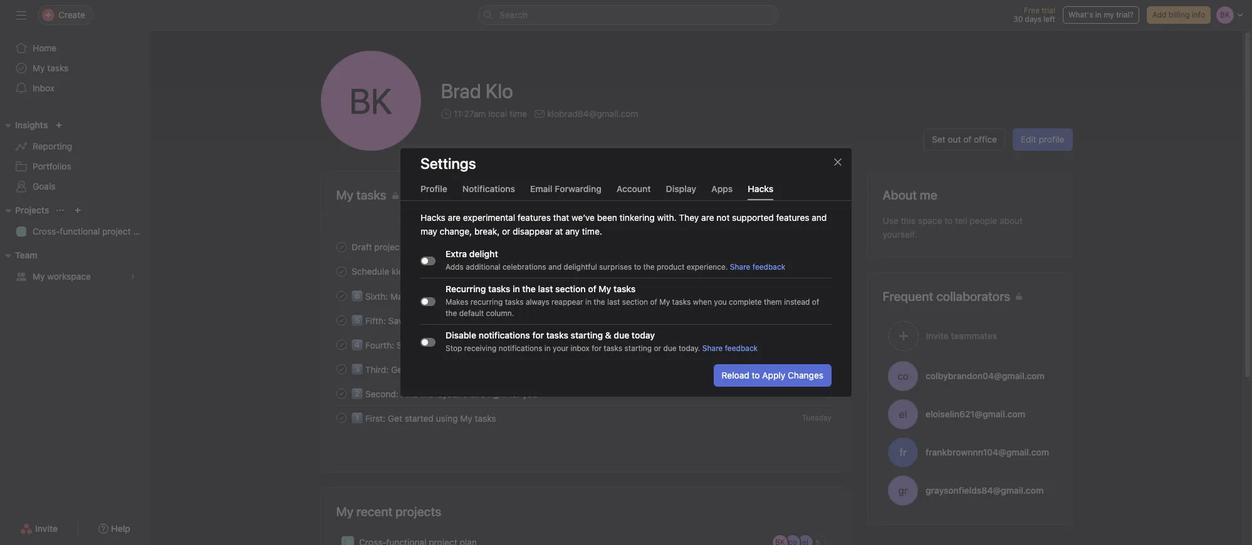Task type: vqa. For each thing, say whether or not it's contained in the screenshot.
3 to the right
no



Task type: describe. For each thing, give the bounding box(es) containing it.
reporting
[[33, 141, 72, 152]]

instead
[[784, 298, 810, 307]]

completed image for 2️⃣
[[334, 386, 349, 401]]

email forwarding
[[530, 184, 602, 194]]

invite button
[[12, 518, 66, 541]]

of right instead
[[812, 298, 819, 307]]

display button
[[666, 184, 696, 201]]

completed image for 5️⃣
[[334, 313, 349, 328]]

supported
[[732, 212, 774, 223]]

completed checkbox for 6️⃣
[[334, 289, 349, 304]]

1 horizontal spatial work
[[495, 340, 514, 351]]

make
[[390, 291, 412, 302]]

tasks up column.
[[505, 298, 524, 307]]

1 vertical spatial for
[[592, 344, 602, 354]]

feedback inside disable notifications for tasks starting & due today stop receiving notifications in your inbox for tasks starting or due today. share feedback
[[725, 344, 758, 354]]

share feedback link for surprises
[[730, 263, 785, 272]]

functional
[[60, 226, 100, 237]]

change,
[[440, 226, 472, 237]]

completed image for draft
[[334, 240, 349, 255]]

1 horizontal spatial project
[[374, 242, 403, 253]]

tasks down the surprises
[[614, 284, 636, 295]]

3 tuesday from the top
[[802, 365, 831, 374]]

my workspace
[[33, 271, 91, 282]]

eloiselin621@gmail.com
[[925, 409, 1025, 420]]

and inside "extra delight adds additional celebrations and delightful surprises to the product experience. share feedback"
[[548, 263, 562, 272]]

left
[[1044, 14, 1055, 24]]

in right reappear
[[585, 298, 592, 307]]

get for organized
[[391, 365, 405, 375]]

my up list image
[[336, 505, 354, 520]]

profile button
[[421, 184, 447, 201]]

my inside 'global' element
[[33, 63, 45, 73]]

projects
[[15, 205, 49, 216]]

completed checkbox for 4️⃣
[[334, 338, 349, 353]]

hide sidebar image
[[16, 10, 26, 20]]

share inside "extra delight adds additional celebrations and delightful surprises to the product experience. share feedback"
[[730, 263, 751, 272]]

forwarding
[[555, 184, 602, 194]]

1 vertical spatial notifications
[[499, 344, 542, 354]]

this
[[901, 216, 916, 226]]

edit profile button
[[1013, 128, 1073, 151]]

gr
[[898, 485, 908, 497]]

apps button
[[711, 184, 733, 201]]

hacks for hacks
[[748, 184, 774, 194]]

right
[[488, 389, 507, 400]]

product
[[657, 263, 685, 272]]

tasks down &
[[604, 344, 623, 354]]

completed image for schedule
[[334, 264, 349, 279]]

with
[[450, 365, 467, 375]]

draft project brief
[[351, 242, 424, 253]]

el
[[899, 409, 907, 420]]

recurring
[[446, 284, 486, 295]]

in down celebrations
[[513, 284, 520, 295]]

0 horizontal spatial starting
[[571, 330, 603, 341]]

incoming
[[455, 340, 492, 351]]

account button
[[617, 184, 651, 201]]

today
[[777, 267, 799, 276]]

your
[[553, 344, 569, 354]]

1 vertical spatial last
[[607, 298, 620, 307]]

inbox
[[33, 83, 55, 93]]

reappear
[[552, 298, 583, 307]]

people
[[970, 216, 997, 226]]

time.
[[582, 226, 602, 237]]

disappear
[[513, 226, 553, 237]]

6️⃣ sixth: make work manageable
[[351, 291, 485, 302]]

experience.
[[687, 263, 728, 272]]

projects button
[[0, 203, 49, 218]]

using
[[436, 414, 458, 424]]

project inside cross-functional project plan link
[[102, 226, 131, 237]]

recurring tasks in the last section of my tasks makes recurring tasks always reappear in the last section of my tasks when you complete them instead of the default column.
[[446, 284, 819, 318]]

free trial 30 days left
[[1014, 6, 1055, 24]]

by
[[430, 316, 440, 327]]

hacks for hacks are experimental features that we've been tinkering with. they are not supported features and may change, break, or disappear at any time.
[[421, 212, 446, 223]]

meeting
[[421, 266, 454, 277]]

tuesday for tasks
[[802, 414, 831, 423]]

stay
[[396, 340, 414, 351]]

complete
[[729, 298, 762, 307]]

0 horizontal spatial you
[[523, 389, 537, 400]]

3️⃣ third: get organized with sections
[[351, 365, 504, 375]]

recurring
[[471, 298, 503, 307]]

to inside use this space to tell people about yourself.
[[945, 216, 953, 226]]

1 features from the left
[[518, 212, 551, 223]]

about
[[1000, 216, 1023, 226]]

search list box
[[478, 5, 779, 25]]

tasks inside view all tasks button
[[807, 191, 826, 200]]

completed checkbox for schedule
[[334, 264, 349, 279]]

teams element
[[0, 244, 150, 290]]

fr
[[899, 447, 906, 459]]

11:27am
[[453, 108, 486, 119]]

2️⃣ second: find the layout that's right for you
[[351, 389, 537, 400]]

tuesday button for in
[[802, 316, 831, 325]]

schedule
[[351, 266, 389, 277]]

surprises
[[599, 263, 632, 272]]

2 vertical spatial for
[[509, 389, 520, 400]]

my
[[1104, 10, 1114, 19]]

my right using
[[460, 414, 472, 424]]

when
[[693, 298, 712, 307]]

schedule kickoff meeting
[[351, 266, 454, 277]]

kickoff
[[391, 266, 419, 277]]

search button
[[478, 5, 779, 25]]

what's in my trial? button
[[1063, 6, 1139, 24]]

30
[[1014, 14, 1023, 24]]

3 tuesday button from the top
[[802, 365, 831, 374]]

of down delightful
[[588, 284, 597, 295]]

find
[[401, 389, 418, 400]]

tasks inside my tasks link
[[47, 63, 69, 73]]

1 horizontal spatial starting
[[625, 344, 652, 354]]

the inside "extra delight adds additional celebrations and delightful surprises to the product experience. share feedback"
[[643, 263, 655, 272]]

cross-functional project plan link
[[8, 222, 150, 242]]

projects element
[[0, 199, 150, 244]]

completed checkbox for draft
[[334, 240, 349, 255]]

you inside recurring tasks in the last section of my tasks makes recurring tasks always reappear in the last section of my tasks when you complete them instead of the default column.
[[714, 298, 727, 307]]

the up always
[[522, 284, 536, 295]]

inbox link
[[8, 78, 143, 98]]

collaborating
[[442, 316, 495, 327]]

4️⃣
[[351, 340, 363, 351]]

tasks down "that's"
[[475, 414, 496, 424]]

my tasks
[[336, 188, 386, 202]]

cross-
[[33, 226, 60, 237]]

view all tasks button
[[772, 187, 831, 204]]

local
[[488, 108, 507, 119]]

adds
[[446, 263, 464, 272]]

reporting link
[[8, 137, 143, 157]]

may
[[421, 226, 437, 237]]

tuesday for in
[[802, 316, 831, 325]]

colbybrandon04@gmail.com
[[925, 371, 1045, 381]]

switch for extra delight
[[421, 257, 436, 265]]

3️⃣
[[351, 365, 363, 375]]

klobrad84@gmail.com
[[547, 108, 638, 119]]

add billing info
[[1153, 10, 1205, 19]]

my workspace link
[[8, 267, 143, 287]]

get for started
[[388, 414, 402, 424]]

2 are from the left
[[701, 212, 714, 223]]

cross-functional project plan
[[33, 226, 150, 237]]

0 horizontal spatial work
[[414, 291, 434, 302]]

account
[[617, 184, 651, 194]]

1 vertical spatial section
[[622, 298, 648, 307]]

home link
[[8, 38, 143, 58]]

list image
[[344, 540, 351, 546]]

the down makes
[[446, 309, 457, 318]]

experimental
[[463, 212, 515, 223]]



Task type: locate. For each thing, give the bounding box(es) containing it.
1 switch from the top
[[421, 257, 436, 265]]

my recent projects
[[336, 505, 441, 520]]

due
[[614, 330, 629, 341], [663, 344, 677, 354]]

profile
[[421, 184, 447, 194]]

free
[[1024, 6, 1040, 15]]

0 vertical spatial share
[[730, 263, 751, 272]]

1 vertical spatial work
[[495, 340, 514, 351]]

1 horizontal spatial last
[[607, 298, 620, 307]]

project left the brief
[[374, 242, 403, 253]]

sixth:
[[365, 291, 388, 302]]

1 vertical spatial to
[[634, 263, 641, 272]]

0 horizontal spatial time
[[410, 316, 428, 327]]

0 horizontal spatial are
[[448, 212, 461, 223]]

switch up 'meeting'
[[421, 257, 436, 265]]

3 completed image from the top
[[334, 411, 349, 426]]

feedback up them
[[753, 263, 785, 272]]

2 tuesday button from the top
[[802, 316, 831, 325]]

completed checkbox left the 2️⃣
[[334, 386, 349, 401]]

completed checkbox left 1️⃣
[[334, 411, 349, 426]]

you right when on the bottom right of the page
[[714, 298, 727, 307]]

co
[[897, 371, 908, 382]]

1 horizontal spatial or
[[654, 344, 661, 354]]

celebrations
[[503, 263, 546, 272]]

Completed checkbox
[[334, 240, 349, 255], [334, 313, 349, 328], [334, 338, 349, 353]]

completed image left 1️⃣
[[334, 411, 349, 426]]

0 horizontal spatial share
[[703, 344, 723, 354]]

0 vertical spatial and
[[812, 212, 827, 223]]

4 completed checkbox from the top
[[334, 386, 349, 401]]

not
[[717, 212, 730, 223]]

first:
[[365, 414, 385, 424]]

for
[[532, 330, 544, 341], [592, 344, 602, 354], [509, 389, 520, 400]]

completed image for 1️⃣
[[334, 411, 349, 426]]

switch for disable notifications for tasks starting & due today
[[421, 338, 436, 347]]

switch up by
[[421, 297, 436, 306]]

completed image left the 4️⃣
[[334, 338, 349, 353]]

settings
[[421, 155, 476, 172]]

1 vertical spatial completed image
[[334, 338, 349, 353]]

yourself.
[[883, 229, 917, 240]]

last up always
[[538, 284, 553, 295]]

in left my
[[1096, 10, 1102, 19]]

last up &
[[607, 298, 620, 307]]

2 completed checkbox from the top
[[334, 313, 349, 328]]

0 vertical spatial section
[[555, 284, 586, 295]]

5 tuesday button from the top
[[802, 414, 831, 423]]

1 horizontal spatial share
[[730, 263, 751, 272]]

my up inbox
[[33, 63, 45, 73]]

1 vertical spatial you
[[523, 389, 537, 400]]

hacks inside the hacks are experimental features that we've been tinkering with. they are not supported features and may change, break, or disappear at any time.
[[421, 212, 446, 223]]

disable notifications for tasks starting & due today stop receiving notifications in your inbox for tasks starting or due today. share feedback
[[446, 330, 758, 354]]

completed checkbox left draft
[[334, 240, 349, 255]]

2 vertical spatial completed checkbox
[[334, 338, 349, 353]]

0 horizontal spatial project
[[102, 226, 131, 237]]

share right experience.
[[730, 263, 751, 272]]

0 horizontal spatial hacks
[[421, 212, 446, 223]]

0 vertical spatial due
[[614, 330, 629, 341]]

1 vertical spatial hacks
[[421, 212, 446, 223]]

workspace
[[47, 271, 91, 282]]

disable
[[446, 330, 476, 341]]

switch down by
[[421, 338, 436, 347]]

always
[[526, 298, 550, 307]]

apply
[[762, 370, 786, 381]]

billing
[[1169, 10, 1190, 19]]

organized
[[408, 365, 448, 375]]

tuesday for right
[[802, 389, 831, 399]]

1 vertical spatial or
[[654, 344, 661, 354]]

0 vertical spatial project
[[102, 226, 131, 237]]

last
[[538, 284, 553, 295], [607, 298, 620, 307]]

manageable
[[436, 291, 485, 302]]

completed checkbox for 5️⃣
[[334, 313, 349, 328]]

2 completed image from the top
[[334, 264, 349, 279]]

0 horizontal spatial features
[[518, 212, 551, 223]]

insights element
[[0, 114, 150, 199]]

email
[[530, 184, 553, 194]]

feedback up reload
[[725, 344, 758, 354]]

of right out in the top of the page
[[964, 134, 972, 145]]

1 horizontal spatial are
[[701, 212, 714, 223]]

my tasks
[[33, 63, 69, 73]]

my down team
[[33, 271, 45, 282]]

1 horizontal spatial you
[[714, 298, 727, 307]]

in left asana
[[497, 316, 504, 327]]

0 vertical spatial share feedback link
[[730, 263, 785, 272]]

tasks down the "home"
[[47, 63, 69, 73]]

insights
[[15, 120, 48, 130]]

of right "top" at the left of page
[[445, 340, 453, 351]]

trial
[[1042, 6, 1055, 15]]

1 vertical spatial starting
[[625, 344, 652, 354]]

1 vertical spatial project
[[374, 242, 403, 253]]

starting down the today
[[625, 344, 652, 354]]

notifications
[[462, 184, 515, 194]]

notifications
[[479, 330, 530, 341], [499, 344, 542, 354]]

0 vertical spatial to
[[945, 216, 953, 226]]

set out of office
[[932, 134, 997, 145]]

feedback inside "extra delight adds additional celebrations and delightful surprises to the product experience. share feedback"
[[753, 263, 785, 272]]

portfolios
[[33, 161, 71, 172]]

3 switch from the top
[[421, 338, 436, 347]]

switch for recurring tasks in the last section of my tasks
[[421, 297, 436, 306]]

of up the today
[[650, 298, 657, 307]]

you
[[714, 298, 727, 307], [523, 389, 537, 400]]

2 vertical spatial to
[[752, 370, 760, 381]]

0 vertical spatial starting
[[571, 330, 603, 341]]

global element
[[0, 31, 150, 106]]

0 vertical spatial time
[[510, 108, 527, 119]]

section up reappear
[[555, 284, 586, 295]]

2 horizontal spatial for
[[592, 344, 602, 354]]

completed image for 6️⃣
[[334, 289, 349, 304]]

4️⃣ fourth: stay on top of incoming work
[[351, 340, 514, 351]]

apps
[[711, 184, 733, 194]]

due right &
[[614, 330, 629, 341]]

and left delightful
[[548, 263, 562, 272]]

1 vertical spatial due
[[663, 344, 677, 354]]

5 tuesday from the top
[[802, 414, 831, 423]]

starting
[[571, 330, 603, 341], [625, 344, 652, 354]]

time right local
[[510, 108, 527, 119]]

completed image for 4️⃣
[[334, 338, 349, 353]]

2 tuesday from the top
[[802, 316, 831, 325]]

set
[[932, 134, 946, 145]]

or inside the hacks are experimental features that we've been tinkering with. they are not supported features and may change, break, or disappear at any time.
[[502, 226, 510, 237]]

additional
[[466, 263, 501, 272]]

to left apply
[[752, 370, 760, 381]]

in left your
[[545, 344, 551, 354]]

or right the 'break,'
[[502, 226, 510, 237]]

tuesday button for right
[[802, 389, 831, 399]]

0 vertical spatial or
[[502, 226, 510, 237]]

share feedback link up complete
[[730, 263, 785, 272]]

asana
[[507, 316, 531, 327]]

in inside disable notifications for tasks starting & due today stop receiving notifications in your inbox for tasks starting or due today. share feedback
[[545, 344, 551, 354]]

1 completed checkbox from the top
[[334, 264, 349, 279]]

project left plan
[[102, 226, 131, 237]]

3 completed checkbox from the top
[[334, 338, 349, 353]]

share feedback link for today
[[703, 344, 758, 354]]

share feedback link up reload
[[703, 344, 758, 354]]

or down the today
[[654, 344, 661, 354]]

completed image left the 2️⃣
[[334, 386, 349, 401]]

0 vertical spatial switch
[[421, 257, 436, 265]]

work down asana
[[495, 340, 514, 351]]

1️⃣ first: get started using my tasks
[[351, 414, 496, 424]]

to right the surprises
[[634, 263, 641, 272]]

3 completed checkbox from the top
[[334, 362, 349, 377]]

tuesday
[[802, 291, 831, 301], [802, 316, 831, 325], [802, 365, 831, 374], [802, 389, 831, 399], [802, 414, 831, 423]]

4 tuesday from the top
[[802, 389, 831, 399]]

2 horizontal spatial to
[[945, 216, 953, 226]]

Completed checkbox
[[334, 264, 349, 279], [334, 289, 349, 304], [334, 362, 349, 377], [334, 386, 349, 401], [334, 411, 349, 426]]

for down always
[[532, 330, 544, 341]]

time
[[510, 108, 527, 119], [410, 316, 428, 327]]

tasks up recurring
[[488, 284, 510, 295]]

team
[[15, 250, 37, 261]]

1 vertical spatial and
[[548, 263, 562, 272]]

top
[[429, 340, 442, 351]]

goals link
[[8, 177, 143, 197]]

completed checkbox for 3️⃣
[[334, 362, 349, 377]]

0 horizontal spatial to
[[634, 263, 641, 272]]

0 vertical spatial feedback
[[753, 263, 785, 272]]

at
[[555, 226, 563, 237]]

completed image
[[334, 313, 349, 328], [334, 338, 349, 353], [334, 411, 349, 426]]

0 horizontal spatial for
[[509, 389, 520, 400]]

trial?
[[1116, 10, 1134, 19]]

1 horizontal spatial hacks
[[748, 184, 774, 194]]

11:27am local time
[[453, 108, 527, 119]]

tasks right all at the top right
[[807, 191, 826, 200]]

or
[[502, 226, 510, 237], [654, 344, 661, 354]]

started
[[404, 414, 433, 424]]

features up disappear
[[518, 212, 551, 223]]

0 vertical spatial notifications
[[479, 330, 530, 341]]

break,
[[474, 226, 500, 237]]

share
[[730, 263, 751, 272], [703, 344, 723, 354]]

close image
[[833, 157, 843, 167]]

0 vertical spatial work
[[414, 291, 434, 302]]

1 completed checkbox from the top
[[334, 240, 349, 255]]

1 vertical spatial share
[[703, 344, 723, 354]]

for right right on the bottom
[[509, 389, 520, 400]]

goals
[[33, 181, 56, 192]]

0 vertical spatial for
[[532, 330, 544, 341]]

and inside the hacks are experimental features that we've been tinkering with. they are not supported features and may change, break, or disappear at any time.
[[812, 212, 827, 223]]

3 completed image from the top
[[334, 289, 349, 304]]

completed checkbox left 3️⃣ on the bottom of page
[[334, 362, 349, 377]]

0 horizontal spatial last
[[538, 284, 553, 295]]

1 horizontal spatial section
[[622, 298, 648, 307]]

share feedback link
[[730, 263, 785, 272], [703, 344, 758, 354]]

1 vertical spatial time
[[410, 316, 428, 327]]

5 completed image from the top
[[334, 386, 349, 401]]

my tasks link
[[8, 58, 143, 78]]

completed image left draft
[[334, 240, 349, 255]]

&
[[605, 330, 612, 341]]

tasks
[[47, 63, 69, 73], [807, 191, 826, 200], [488, 284, 510, 295], [614, 284, 636, 295], [505, 298, 524, 307], [672, 298, 691, 307], [546, 330, 568, 341], [604, 344, 623, 354], [475, 414, 496, 424]]

my down product
[[660, 298, 670, 307]]

features down view on the right of page
[[776, 212, 810, 223]]

completed image left 5️⃣
[[334, 313, 349, 328]]

share inside disable notifications for tasks starting & due today stop receiving notifications in your inbox for tasks starting or due today. share feedback
[[703, 344, 723, 354]]

0 vertical spatial hacks
[[748, 184, 774, 194]]

0 vertical spatial last
[[538, 284, 553, 295]]

with.
[[657, 212, 677, 223]]

4 tuesday button from the top
[[802, 389, 831, 399]]

6️⃣
[[351, 291, 363, 302]]

share right today.
[[703, 344, 723, 354]]

the right find
[[420, 389, 433, 400]]

due left today.
[[663, 344, 677, 354]]

0 vertical spatial completed checkbox
[[334, 240, 349, 255]]

1 horizontal spatial due
[[663, 344, 677, 354]]

0 vertical spatial you
[[714, 298, 727, 307]]

team button
[[0, 248, 37, 263]]

that
[[553, 212, 569, 223]]

you right right on the bottom
[[523, 389, 537, 400]]

to inside reload to apply changes button
[[752, 370, 760, 381]]

completed image left 3️⃣ on the bottom of page
[[334, 362, 349, 377]]

notifications button
[[462, 184, 515, 201]]

space
[[918, 216, 942, 226]]

recent projects
[[357, 505, 441, 520]]

home
[[33, 43, 57, 53]]

0 horizontal spatial due
[[614, 330, 629, 341]]

1 horizontal spatial for
[[532, 330, 544, 341]]

section up the today
[[622, 298, 648, 307]]

5 completed checkbox from the top
[[334, 411, 349, 426]]

frequent collaborators
[[883, 290, 1011, 304]]

1 completed image from the top
[[334, 313, 349, 328]]

switch
[[421, 257, 436, 265], [421, 297, 436, 306], [421, 338, 436, 347]]

default
[[459, 309, 484, 318]]

work right make
[[414, 291, 434, 302]]

and down view all tasks button on the right top of the page
[[812, 212, 827, 223]]

of inside button
[[964, 134, 972, 145]]

2 vertical spatial switch
[[421, 338, 436, 347]]

are left not
[[701, 212, 714, 223]]

third:
[[365, 365, 389, 375]]

in
[[1096, 10, 1102, 19], [513, 284, 520, 295], [585, 298, 592, 307], [497, 316, 504, 327], [545, 344, 551, 354]]

completed checkbox left schedule
[[334, 264, 349, 279]]

my inside teams element
[[33, 271, 45, 282]]

get right first:
[[388, 414, 402, 424]]

2 switch from the top
[[421, 297, 436, 306]]

tasks up your
[[546, 330, 568, 341]]

reload to apply changes
[[722, 370, 824, 381]]

0 vertical spatial get
[[391, 365, 405, 375]]

completed image for 3️⃣
[[334, 362, 349, 377]]

1 vertical spatial feedback
[[725, 344, 758, 354]]

0 horizontal spatial section
[[555, 284, 586, 295]]

2 completed checkbox from the top
[[334, 289, 349, 304]]

we've
[[572, 212, 595, 223]]

view all tasks
[[778, 191, 826, 200]]

completed checkbox left the 4️⃣
[[334, 338, 349, 353]]

work
[[414, 291, 434, 302], [495, 340, 514, 351]]

1 vertical spatial switch
[[421, 297, 436, 306]]

tasks left when on the bottom right of the page
[[672, 298, 691, 307]]

completed checkbox left 5️⃣
[[334, 313, 349, 328]]

0 horizontal spatial and
[[548, 263, 562, 272]]

completed checkbox for 2️⃣
[[334, 386, 349, 401]]

1 tuesday button from the top
[[802, 291, 831, 301]]

completed image left schedule
[[334, 264, 349, 279]]

1 horizontal spatial features
[[776, 212, 810, 223]]

all
[[797, 191, 805, 200]]

are up change,
[[448, 212, 461, 223]]

info
[[1192, 10, 1205, 19]]

brief
[[405, 242, 424, 253]]

brad klo
[[441, 79, 513, 103]]

completed checkbox left 6️⃣
[[334, 289, 349, 304]]

plan
[[133, 226, 150, 237]]

any
[[565, 226, 580, 237]]

1 vertical spatial completed checkbox
[[334, 313, 349, 328]]

that's
[[462, 389, 485, 400]]

to inside "extra delight adds additional celebrations and delightful surprises to the product experience. share feedback"
[[634, 263, 641, 272]]

1 tuesday from the top
[[802, 291, 831, 301]]

time left by
[[410, 316, 428, 327]]

in inside button
[[1096, 10, 1102, 19]]

get right third:
[[391, 365, 405, 375]]

completed image
[[334, 240, 349, 255], [334, 264, 349, 279], [334, 289, 349, 304], [334, 362, 349, 377], [334, 386, 349, 401]]

the left product
[[643, 263, 655, 272]]

to left tell
[[945, 216, 953, 226]]

1 horizontal spatial time
[[510, 108, 527, 119]]

starting up inbox at bottom left
[[571, 330, 603, 341]]

0 horizontal spatial or
[[502, 226, 510, 237]]

4 completed image from the top
[[334, 362, 349, 377]]

1 horizontal spatial to
[[752, 370, 760, 381]]

1 completed image from the top
[[334, 240, 349, 255]]

my down the surprises
[[599, 284, 611, 295]]

hacks up the may
[[421, 212, 446, 223]]

bk
[[349, 80, 392, 122]]

1 horizontal spatial and
[[812, 212, 827, 223]]

1 vertical spatial get
[[388, 414, 402, 424]]

or inside disable notifications for tasks starting & due today stop receiving notifications in your inbox for tasks starting or due today. share feedback
[[654, 344, 661, 354]]

completed image left 6️⃣
[[334, 289, 349, 304]]

tuesday button for tasks
[[802, 414, 831, 423]]

for right inbox at bottom left
[[592, 344, 602, 354]]

2 completed image from the top
[[334, 338, 349, 353]]

0 vertical spatial completed image
[[334, 313, 349, 328]]

2 features from the left
[[776, 212, 810, 223]]

the right reappear
[[594, 298, 605, 307]]

delight
[[469, 249, 498, 259]]

hacks left view on the right of page
[[748, 184, 774, 194]]

completed checkbox for 1️⃣
[[334, 411, 349, 426]]

them
[[764, 298, 782, 307]]

1 are from the left
[[448, 212, 461, 223]]

1 vertical spatial share feedback link
[[703, 344, 758, 354]]

2 vertical spatial completed image
[[334, 411, 349, 426]]



